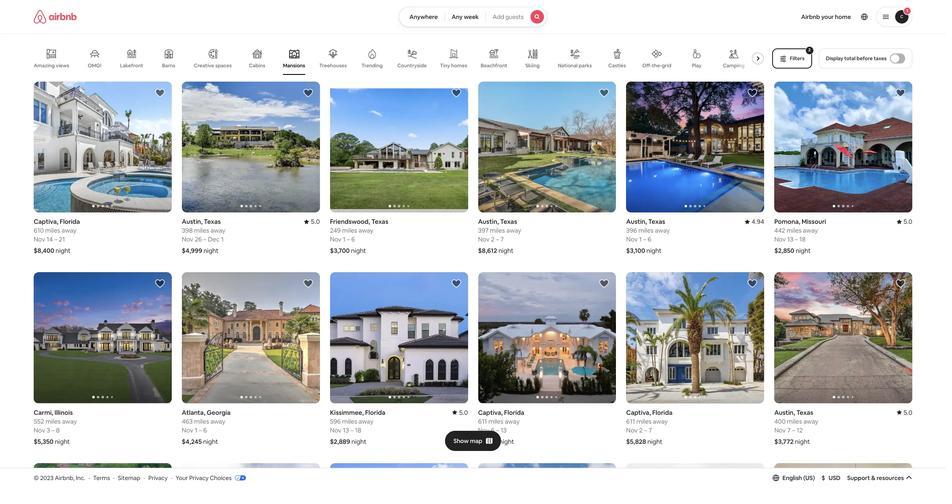 Task type: describe. For each thing, give the bounding box(es) containing it.
omg!
[[88, 62, 101, 69]]

night for kissimmee, florida 596 miles away nov 13 – 18 $2,889 night
[[352, 438, 367, 446]]

© 2023 airbnb, inc. ·
[[34, 475, 90, 482]]

4.94 out of 5 average rating image
[[745, 218, 765, 226]]

1 inside dropdown button
[[907, 8, 909, 13]]

austin, for 400
[[775, 409, 796, 417]]

support
[[848, 475, 870, 482]]

7 for $5,828
[[649, 427, 652, 435]]

texas for austin, texas 396 miles away nov 1 – 6 $3,100 night
[[649, 218, 666, 226]]

3
[[47, 427, 50, 435]]

596
[[330, 418, 341, 426]]

miles for $2,889
[[342, 418, 357, 426]]

398
[[182, 227, 193, 235]]

add to wishlist: pomona, missouri image
[[896, 88, 906, 98]]

– for $5,828
[[644, 427, 648, 435]]

2023
[[40, 475, 54, 482]]

7 for $8,612
[[501, 236, 504, 244]]

away for kissimmee, florida 596 miles away nov 13 – 18 $2,889 night
[[359, 418, 374, 426]]

add to wishlist: nashville, tennessee image
[[155, 470, 165, 480]]

463
[[182, 418, 193, 426]]

249
[[330, 227, 341, 235]]

anywhere button
[[399, 7, 445, 27]]

8
[[56, 427, 60, 435]]

skiing
[[526, 62, 540, 69]]

away for carmi, illinois 552 miles away nov 3 – 8 $5,350 night
[[62, 418, 77, 426]]

away for friendswood, texas 249 miles away nov 1 – 6 $3,700 night
[[359, 227, 374, 235]]

missouri
[[802, 218, 827, 226]]

off-
[[643, 62, 652, 69]]

– for $3,100
[[643, 236, 647, 244]]

– for $4,245
[[199, 427, 202, 435]]

trending
[[362, 62, 383, 69]]

$8,612
[[478, 247, 497, 255]]

kissimmee,
[[330, 409, 364, 417]]

kissimmee, florida 596 miles away nov 13 – 18 $2,889 night
[[330, 409, 386, 446]]

18 for $2,850
[[800, 236, 806, 244]]

display total before taxes button
[[819, 48, 913, 69]]

total
[[845, 55, 856, 62]]

nov for $8,612
[[478, 236, 490, 244]]

miles for $6,975
[[489, 418, 504, 426]]

airbnb your home
[[801, 13, 851, 21]]

spaces
[[215, 62, 232, 69]]

countryside
[[398, 62, 427, 69]]

camping
[[723, 62, 745, 69]]

carmi,
[[34, 409, 53, 417]]

captiva, for captiva, florida 610 miles away nov 14 – 21 $8,400 night
[[34, 218, 58, 226]]

austin, texas 396 miles away nov 1 – 6 $3,100 night
[[627, 218, 670, 255]]

away for captiva, florida 611 miles away nov 2 – 7 $5,828 night
[[653, 418, 668, 426]]

add to wishlist: austin, texas image for 400 miles away
[[896, 279, 906, 289]]

national parks
[[558, 62, 592, 69]]

friendswood,
[[330, 218, 370, 226]]

amazing views
[[34, 62, 69, 69]]

carmi, illinois 552 miles away nov 3 – 8 $5,350 night
[[34, 409, 77, 446]]

week
[[464, 13, 479, 21]]

13 for missouri
[[788, 236, 794, 244]]

miles for $4,245
[[194, 418, 209, 426]]

cabins
[[249, 62, 265, 69]]

miles for $3,772
[[787, 418, 802, 426]]

add to wishlist: captiva, florida image for captiva, florida 611 miles away nov 6 – 13 $6,975 night
[[600, 279, 610, 289]]

airbnb your home link
[[796, 8, 856, 26]]

any week
[[452, 13, 479, 21]]

$3,700
[[330, 247, 350, 255]]

barns
[[162, 62, 175, 69]]

tiny
[[440, 62, 450, 69]]

atlanta, georgia 463 miles away nov 1 – 6 $4,245 night
[[182, 409, 231, 446]]

florida for captiva, florida 611 miles away nov 2 – 7 $5,828 night
[[653, 409, 673, 417]]

any week button
[[445, 7, 486, 27]]

captiva, for captiva, florida 611 miles away nov 2 – 7 $5,828 night
[[627, 409, 651, 417]]

13 for florida
[[343, 427, 349, 435]]

26
[[195, 236, 202, 244]]

friendswood, texas 249 miles away nov 1 – 6 $3,700 night
[[330, 218, 389, 255]]

18 for $2,889
[[355, 427, 361, 435]]

miles for $8,612
[[490, 227, 505, 235]]

6 for $3,100
[[648, 236, 652, 244]]

$2,889
[[330, 438, 350, 446]]

6 for $3,700
[[352, 236, 355, 244]]

4.94
[[752, 218, 765, 226]]

sitemap
[[118, 475, 140, 482]]

the-
[[652, 62, 662, 69]]

texas for austin, texas 400 miles away nov 7 – 12 $3,772 night
[[797, 409, 814, 417]]

$5,350
[[34, 438, 54, 446]]

5.0 for austin, texas 400 miles away nov 7 – 12 $3,772 night
[[904, 409, 913, 417]]

add to wishlist: austin, texas image
[[748, 88, 758, 98]]

5.0 out of 5 average rating image for austin, texas 400 miles away nov 7 – 12 $3,772 night
[[897, 409, 913, 417]]

add to wishlist: kissimmee, florida image
[[451, 279, 461, 289]]

your privacy choices link
[[176, 475, 246, 483]]

$2,850
[[775, 247, 795, 255]]

treehouses
[[320, 62, 347, 69]]

611 for nov 2 – 7
[[627, 418, 635, 426]]

5.0 out of 5 average rating image for austin, texas 398 miles away nov 26 – dec 1 $4,999 night
[[304, 218, 320, 226]]

add guests button
[[486, 7, 547, 27]]

add to wishlist: jefferson, north carolina image
[[303, 470, 313, 480]]

1 for friendswood, texas 249 miles away nov 1 – 6 $3,700 night
[[343, 236, 346, 244]]

terms · sitemap · privacy ·
[[93, 475, 172, 482]]

nov for $6,975
[[478, 427, 490, 435]]

add to wishlist: carmi, illinois image
[[155, 279, 165, 289]]

mansions
[[283, 62, 305, 69]]

– for $2,850
[[795, 236, 798, 244]]

austin, texas 398 miles away nov 26 – dec 1 $4,999 night
[[182, 218, 226, 255]]

georgia
[[207, 409, 231, 417]]

$6,975
[[478, 438, 498, 446]]

miles for $8,400
[[45, 227, 60, 235]]

away for atlanta, georgia 463 miles away nov 1 – 6 $4,245 night
[[211, 418, 226, 426]]

creative
[[194, 62, 214, 69]]

pomona, missouri 442 miles away nov 13 – 18 $2,850 night
[[775, 218, 827, 255]]

13 inside "captiva, florida 611 miles away nov 6 – 13 $6,975 night"
[[501, 427, 507, 435]]

home
[[835, 13, 851, 21]]

privacy link
[[148, 475, 168, 482]]

airbnb
[[801, 13, 820, 21]]

away for austin, texas 397 miles away nov 2 – 7 $8,612 night
[[507, 227, 522, 235]]

castles
[[609, 62, 626, 69]]

1 inside austin, texas 398 miles away nov 26 – dec 1 $4,999 night
[[221, 236, 224, 244]]

1 for austin, texas 396 miles away nov 1 – 6 $3,100 night
[[639, 236, 642, 244]]

$4,999
[[182, 247, 202, 255]]

add to wishlist: captiva, florida image
[[748, 279, 758, 289]]

add to wishlist: friendswood, texas image
[[451, 88, 461, 98]]

night for captiva, florida 611 miles away nov 6 – 13 $6,975 night
[[499, 438, 514, 446]]

profile element
[[558, 0, 913, 34]]

beachfront
[[481, 62, 508, 69]]

dec
[[208, 236, 220, 244]]

add
[[493, 13, 504, 21]]

nov for $8,400
[[34, 236, 45, 244]]

400
[[775, 418, 786, 426]]

– for $8,612
[[496, 236, 499, 244]]

your privacy choices
[[176, 475, 232, 482]]

your
[[176, 475, 188, 482]]

6 for $4,245
[[203, 427, 207, 435]]

inc.
[[76, 475, 85, 482]]

resources
[[877, 475, 904, 482]]

6 inside "captiva, florida 611 miles away nov 6 – 13 $6,975 night"
[[491, 427, 495, 435]]



Task type: locate. For each thing, give the bounding box(es) containing it.
miles down kissimmee,
[[342, 418, 357, 426]]

nov inside captiva, florida 610 miles away nov 14 – 21 $8,400 night
[[34, 236, 45, 244]]

captiva, florida 611 miles away nov 6 – 13 $6,975 night
[[478, 409, 525, 446]]

– right 26
[[203, 236, 207, 244]]

captiva, inside "captiva, florida 611 miles away nov 6 – 13 $6,975 night"
[[478, 409, 503, 417]]

nov for 1
[[182, 236, 193, 244]]

nov for $3,700
[[330, 236, 342, 244]]

1 vertical spatial 2
[[639, 427, 643, 435]]

(us)
[[804, 475, 815, 482]]

miles inside kissimmee, florida 596 miles away nov 13 – 18 $2,889 night
[[342, 418, 357, 426]]

night down 21
[[56, 247, 71, 255]]

nov inside austin, texas 398 miles away nov 26 – dec 1 $4,999 night
[[182, 236, 193, 244]]

1 5.0 out of 5 average rating image from the top
[[897, 218, 913, 226]]

nov down 249
[[330, 236, 342, 244]]

1 vertical spatial 18
[[355, 427, 361, 435]]

nov inside carmi, illinois 552 miles away nov 3 – 8 $5,350 night
[[34, 427, 45, 435]]

2 horizontal spatial 7
[[788, 427, 791, 435]]

· right terms
[[113, 475, 115, 482]]

away
[[62, 227, 77, 235], [211, 227, 226, 235], [507, 227, 522, 235], [655, 227, 670, 235], [359, 227, 374, 235], [803, 227, 818, 235], [62, 418, 77, 426], [211, 418, 226, 426], [505, 418, 520, 426], [653, 418, 668, 426], [359, 418, 374, 426], [804, 418, 819, 426]]

away inside captiva, florida 610 miles away nov 14 – 21 $8,400 night
[[62, 227, 77, 235]]

5.0 for pomona, missouri 442 miles away nov 13 – 18 $2,850 night
[[904, 218, 913, 226]]

396
[[627, 227, 637, 235]]

– inside atlanta, georgia 463 miles away nov 1 – 6 $4,245 night
[[199, 427, 202, 435]]

18 inside kissimmee, florida 596 miles away nov 13 – 18 $2,889 night
[[355, 427, 361, 435]]

austin, up "396"
[[627, 218, 647, 226]]

night right $4,245
[[203, 438, 218, 446]]

nov down 398
[[182, 236, 193, 244]]

2 for 611
[[639, 427, 643, 435]]

tiny homes
[[440, 62, 467, 69]]

privacy right your
[[189, 475, 209, 482]]

add to wishlist: austin, texas image
[[303, 88, 313, 98], [600, 88, 610, 98], [896, 279, 906, 289], [896, 470, 906, 480]]

18 inside pomona, missouri 442 miles away nov 13 – 18 $2,850 night
[[800, 236, 806, 244]]

– inside austin, texas 396 miles away nov 1 – 6 $3,100 night
[[643, 236, 647, 244]]

night for austin, texas 397 miles away nov 2 – 7 $8,612 night
[[499, 247, 514, 255]]

nov for $4,245
[[182, 427, 193, 435]]

1 horizontal spatial 18
[[800, 236, 806, 244]]

611 up $5,828
[[627, 418, 635, 426]]

nov for $5,828
[[627, 427, 638, 435]]

miles inside captiva, florida 611 miles away nov 2 – 7 $5,828 night
[[637, 418, 652, 426]]

night for captiva, florida 611 miles away nov 2 – 7 $5,828 night
[[648, 438, 663, 446]]

5.0 out of 5 average rating image left friendswood, at the top of the page
[[304, 218, 320, 226]]

atlanta,
[[182, 409, 205, 417]]

away inside atlanta, georgia 463 miles away nov 1 – 6 $4,245 night
[[211, 418, 226, 426]]

None search field
[[399, 7, 547, 27]]

nov inside captiva, florida 611 miles away nov 2 – 7 $5,828 night
[[627, 427, 638, 435]]

night down 12
[[795, 438, 810, 446]]

texas inside the "austin, texas 397 miles away nov 2 – 7 $8,612 night"
[[500, 218, 517, 226]]

7 inside the "austin, texas 397 miles away nov 2 – 7 $8,612 night"
[[501, 236, 504, 244]]

amazing
[[34, 62, 55, 69]]

florida inside captiva, florida 610 miles away nov 14 – 21 $8,400 night
[[60, 218, 80, 226]]

captiva, up 610
[[34, 218, 58, 226]]

away inside captiva, florida 611 miles away nov 2 – 7 $5,828 night
[[653, 418, 668, 426]]

0 horizontal spatial 611
[[478, 418, 487, 426]]

texas inside austin, texas 400 miles away nov 7 – 12 $3,772 night
[[797, 409, 814, 417]]

2 inside the "austin, texas 397 miles away nov 2 – 7 $8,612 night"
[[491, 236, 495, 244]]

away for austin, texas 396 miles away nov 1 – 6 $3,100 night
[[655, 227, 670, 235]]

miles right "396"
[[639, 227, 654, 235]]

1 vertical spatial 5.0 out of 5 average rating image
[[897, 409, 913, 417]]

night for captiva, florida 610 miles away nov 14 – 21 $8,400 night
[[56, 247, 71, 255]]

$3,100
[[627, 247, 646, 255]]

0 vertical spatial 5.0 out of 5 average rating image
[[897, 218, 913, 226]]

night for friendswood, texas 249 miles away nov 1 – 6 $3,700 night
[[351, 247, 366, 255]]

away inside austin, texas 398 miles away nov 26 – dec 1 $4,999 night
[[211, 227, 226, 235]]

miles up 12
[[787, 418, 802, 426]]

0 horizontal spatial 18
[[355, 427, 361, 435]]

2
[[491, 236, 495, 244], [639, 427, 643, 435]]

nov for $3,100
[[627, 236, 638, 244]]

nov down 397 in the right of the page
[[478, 236, 490, 244]]

night right $2,889
[[352, 438, 367, 446]]

add to wishlist: atlanta, georgia image
[[303, 279, 313, 289]]

night inside friendswood, texas 249 miles away nov 1 – 6 $3,700 night
[[351, 247, 366, 255]]

nov inside friendswood, texas 249 miles away nov 1 – 6 $3,700 night
[[330, 236, 342, 244]]

· right inc.
[[89, 475, 90, 482]]

miles inside austin, texas 396 miles away nov 1 – 6 $3,100 night
[[639, 227, 654, 235]]

1 horizontal spatial 5.0 out of 5 average rating image
[[452, 409, 468, 417]]

choices
[[210, 475, 232, 482]]

5.0 out of 5 average rating image for pomona, missouri 442 miles away nov 13 – 18 $2,850 night
[[897, 218, 913, 226]]

$5,828
[[627, 438, 646, 446]]

2 inside captiva, florida 611 miles away nov 2 – 7 $5,828 night
[[639, 427, 643, 435]]

captiva, inside captiva, florida 610 miles away nov 14 – 21 $8,400 night
[[34, 218, 58, 226]]

1 inside friendswood, texas 249 miles away nov 1 – 6 $3,700 night
[[343, 236, 346, 244]]

miles for $5,828
[[637, 418, 652, 426]]

nov up $6,975
[[478, 427, 490, 435]]

english
[[783, 475, 803, 482]]

captiva,
[[34, 218, 58, 226], [478, 409, 503, 417], [627, 409, 651, 417]]

2 privacy from the left
[[189, 475, 209, 482]]

4 · from the left
[[171, 475, 172, 482]]

night inside captiva, florida 611 miles away nov 2 – 7 $5,828 night
[[648, 438, 663, 446]]

– for $6,975
[[496, 427, 499, 435]]

7 inside captiva, florida 611 miles away nov 2 – 7 $5,828 night
[[649, 427, 652, 435]]

lakefront
[[120, 62, 143, 69]]

miles inside atlanta, georgia 463 miles away nov 1 – 6 $4,245 night
[[194, 418, 209, 426]]

grid
[[662, 62, 672, 69]]

13 inside kissimmee, florida 596 miles away nov 13 – 18 $2,889 night
[[343, 427, 349, 435]]

nov for $2,850
[[775, 236, 786, 244]]

texas for friendswood, texas 249 miles away nov 1 – 6 $3,700 night
[[372, 218, 389, 226]]

english (us) button
[[773, 475, 815, 482]]

show map button
[[445, 431, 501, 451]]

texas inside austin, texas 396 miles away nov 1 – 6 $3,100 night
[[649, 218, 666, 226]]

7 inside austin, texas 400 miles away nov 7 – 12 $3,772 night
[[788, 427, 791, 435]]

1 611 from the left
[[478, 418, 487, 426]]

before
[[857, 55, 873, 62]]

nov down 552 in the bottom of the page
[[34, 427, 45, 435]]

miles inside austin, texas 400 miles away nov 7 – 12 $3,772 night
[[787, 418, 802, 426]]

611 inside "captiva, florida 611 miles away nov 6 – 13 $6,975 night"
[[478, 418, 487, 426]]

0 vertical spatial 5.0 out of 5 average rating image
[[304, 218, 320, 226]]

– for $3,700
[[347, 236, 350, 244]]

1 horizontal spatial 7
[[649, 427, 652, 435]]

14
[[47, 236, 53, 244]]

group
[[34, 42, 768, 75], [34, 82, 172, 213], [182, 82, 320, 213], [330, 82, 468, 213], [478, 82, 616, 213], [627, 82, 765, 213], [775, 82, 913, 213], [34, 273, 172, 404], [182, 273, 320, 404], [330, 273, 468, 404], [478, 273, 616, 404], [627, 273, 765, 404], [775, 273, 913, 404], [34, 464, 172, 489], [182, 464, 320, 489], [330, 464, 468, 489], [478, 464, 616, 489], [627, 464, 765, 489], [775, 464, 913, 489]]

nov inside pomona, missouri 442 miles away nov 13 – 18 $2,850 night
[[775, 236, 786, 244]]

miles inside friendswood, texas 249 miles away nov 1 – 6 $3,700 night
[[342, 227, 357, 235]]

off-the-grid
[[643, 62, 672, 69]]

captiva, florida 611 miles away nov 2 – 7 $5,828 night
[[627, 409, 673, 446]]

florida
[[60, 218, 80, 226], [504, 409, 525, 417], [653, 409, 673, 417], [365, 409, 386, 417]]

nov down "396"
[[627, 236, 638, 244]]

away inside friendswood, texas 249 miles away nov 1 – 6 $3,700 night
[[359, 227, 374, 235]]

5.0 out of 5 average rating image
[[304, 218, 320, 226], [452, 409, 468, 417]]

miles inside the "austin, texas 397 miles away nov 2 – 7 $8,612 night"
[[490, 227, 505, 235]]

– for $2,889
[[351, 427, 354, 435]]

night inside austin, texas 400 miles away nov 7 – 12 $3,772 night
[[795, 438, 810, 446]]

2 for 397
[[491, 236, 495, 244]]

nov inside the "austin, texas 397 miles away nov 2 – 7 $8,612 night"
[[478, 236, 490, 244]]

night inside the "austin, texas 397 miles away nov 2 – 7 $8,612 night"
[[499, 247, 514, 255]]

0 horizontal spatial 5.0 out of 5 average rating image
[[304, 218, 320, 226]]

1 inside atlanta, georgia 463 miles away nov 1 – 6 $4,245 night
[[195, 427, 197, 435]]

13
[[788, 236, 794, 244], [501, 427, 507, 435], [343, 427, 349, 435]]

2 5.0 out of 5 average rating image from the top
[[897, 409, 913, 417]]

21
[[59, 236, 65, 244]]

night inside captiva, florida 610 miles away nov 14 – 21 $8,400 night
[[56, 247, 71, 255]]

nov down 400 at the bottom of page
[[775, 427, 786, 435]]

2 up $8,612
[[491, 236, 495, 244]]

illinois
[[55, 409, 73, 417]]

– up $8,612
[[496, 236, 499, 244]]

support & resources button
[[848, 475, 913, 482]]

6 inside atlanta, georgia 463 miles away nov 1 – 6 $4,245 night
[[203, 427, 207, 435]]

miles right 397 in the right of the page
[[490, 227, 505, 235]]

miles up 3
[[46, 418, 61, 426]]

$ usd
[[822, 475, 841, 482]]

– inside carmi, illinois 552 miles away nov 3 – 8 $5,350 night
[[52, 427, 55, 435]]

611 inside captiva, florida 611 miles away nov 2 – 7 $5,828 night
[[627, 418, 635, 426]]

night right $5,828
[[648, 438, 663, 446]]

5.0 for austin, texas 398 miles away nov 26 – dec 1 $4,999 night
[[311, 218, 320, 226]]

1 horizontal spatial 611
[[627, 418, 635, 426]]

taxes
[[874, 55, 887, 62]]

· left 'privacy' link
[[144, 475, 145, 482]]

– inside austin, texas 398 miles away nov 26 – dec 1 $4,999 night
[[203, 236, 207, 244]]

add to wishlist: austin, texas image for 398 miles away
[[303, 88, 313, 98]]

away inside austin, texas 396 miles away nov 1 – 6 $3,100 night
[[655, 227, 670, 235]]

anywhere
[[410, 13, 438, 21]]

night inside carmi, illinois 552 miles away nov 3 – 8 $5,350 night
[[55, 438, 70, 446]]

nov down 463
[[182, 427, 193, 435]]

5.0 out of 5 average rating image for kissimmee, florida 596 miles away nov 13 – 18 $2,889 night
[[452, 409, 468, 417]]

– up $3,100
[[643, 236, 647, 244]]

night right $8,612
[[499, 247, 514, 255]]

privacy left your
[[148, 475, 168, 482]]

– for 1
[[203, 236, 207, 244]]

english (us)
[[783, 475, 815, 482]]

austin, inside austin, texas 400 miles away nov 7 – 12 $3,772 night
[[775, 409, 796, 417]]

611 up map
[[478, 418, 487, 426]]

austin, inside the "austin, texas 397 miles away nov 2 – 7 $8,612 night"
[[478, 218, 499, 226]]

nov inside austin, texas 396 miles away nov 1 – 6 $3,100 night
[[627, 236, 638, 244]]

support & resources
[[848, 475, 904, 482]]

– inside "captiva, florida 611 miles away nov 6 – 13 $6,975 night"
[[496, 427, 499, 435]]

nov for $3,772
[[775, 427, 786, 435]]

12
[[797, 427, 803, 435]]

– for $3,772
[[792, 427, 796, 435]]

night inside "captiva, florida 611 miles away nov 6 – 13 $6,975 night"
[[499, 438, 514, 446]]

sitemap link
[[118, 475, 140, 482]]

miles
[[45, 227, 60, 235], [194, 227, 209, 235], [490, 227, 505, 235], [639, 227, 654, 235], [342, 227, 357, 235], [787, 227, 802, 235], [46, 418, 61, 426], [194, 418, 209, 426], [489, 418, 504, 426], [637, 418, 652, 426], [342, 418, 357, 426], [787, 418, 802, 426]]

texas for austin, texas 397 miles away nov 2 – 7 $8,612 night
[[500, 218, 517, 226]]

1 privacy from the left
[[148, 475, 168, 482]]

– inside kissimmee, florida 596 miles away nov 13 – 18 $2,889 night
[[351, 427, 354, 435]]

442
[[775, 227, 786, 235]]

miles for $3,700
[[342, 227, 357, 235]]

night for austin, texas 396 miles away nov 1 – 6 $3,100 night
[[647, 247, 662, 255]]

1 · from the left
[[89, 475, 90, 482]]

show map
[[454, 438, 483, 445]]

– for $8,400
[[54, 236, 57, 244]]

add to wishlist: captiva, florida image for captiva, florida 610 miles away nov 14 – 21 $8,400 night
[[155, 88, 165, 98]]

miles inside austin, texas 398 miles away nov 26 – dec 1 $4,999 night
[[194, 227, 209, 235]]

nov inside atlanta, georgia 463 miles away nov 1 – 6 $4,245 night
[[182, 427, 193, 435]]

away for austin, texas 400 miles away nov 7 – 12 $3,772 night
[[804, 418, 819, 426]]

florida for captiva, florida 611 miles away nov 6 – 13 $6,975 night
[[504, 409, 525, 417]]

away inside carmi, illinois 552 miles away nov 3 – 8 $5,350 night
[[62, 418, 77, 426]]

0 vertical spatial 2
[[491, 236, 495, 244]]

– for $5,350
[[52, 427, 55, 435]]

views
[[56, 62, 69, 69]]

miles up $6,975
[[489, 418, 504, 426]]

– inside austin, texas 400 miles away nov 7 – 12 $3,772 night
[[792, 427, 796, 435]]

night inside pomona, missouri 442 miles away nov 13 – 18 $2,850 night
[[796, 247, 811, 255]]

night inside austin, texas 398 miles away nov 26 – dec 1 $4,999 night
[[204, 247, 219, 255]]

add to wishlist: austin, texas image for 397 miles away
[[600, 88, 610, 98]]

1 for atlanta, georgia 463 miles away nov 1 – 6 $4,245 night
[[195, 427, 197, 435]]

nov inside kissimmee, florida 596 miles away nov 13 – 18 $2,889 night
[[330, 427, 342, 435]]

add guests
[[493, 13, 524, 21]]

texas for austin, texas 398 miles away nov 26 – dec 1 $4,999 night
[[204, 218, 221, 226]]

night right $6,975
[[499, 438, 514, 446]]

– left 21
[[54, 236, 57, 244]]

nov for $5,350
[[34, 427, 45, 435]]

1 horizontal spatial captiva,
[[478, 409, 503, 417]]

away inside "captiva, florida 611 miles away nov 6 – 13 $6,975 night"
[[505, 418, 520, 426]]

away for austin, texas 398 miles away nov 26 – dec 1 $4,999 night
[[211, 227, 226, 235]]

away inside kissimmee, florida 596 miles away nov 13 – 18 $2,889 night
[[359, 418, 374, 426]]

2 611 from the left
[[627, 418, 635, 426]]

night inside kissimmee, florida 596 miles away nov 13 – 18 $2,889 night
[[352, 438, 367, 446]]

0 horizontal spatial 7
[[501, 236, 504, 244]]

texas inside friendswood, texas 249 miles away nov 1 – 6 $3,700 night
[[372, 218, 389, 226]]

night for atlanta, georgia 463 miles away nov 1 – 6 $4,245 night
[[203, 438, 218, 446]]

night right the $2,850
[[796, 247, 811, 255]]

nov down 442 at the right top of the page
[[775, 236, 786, 244]]

– down pomona,
[[795, 236, 798, 244]]

captiva, florida 610 miles away nov 14 – 21 $8,400 night
[[34, 218, 80, 255]]

texas inside austin, texas 398 miles away nov 26 – dec 1 $4,999 night
[[204, 218, 221, 226]]

nov for $2,889
[[330, 427, 342, 435]]

miles for 1
[[194, 227, 209, 235]]

– inside captiva, florida 610 miles away nov 14 – 21 $8,400 night
[[54, 236, 57, 244]]

night right $3,700
[[351, 247, 366, 255]]

· left your
[[171, 475, 172, 482]]

611 for nov 6 – 13
[[478, 418, 487, 426]]

5.0 for kissimmee, florida 596 miles away nov 13 – 18 $2,889 night
[[459, 409, 468, 417]]

0 horizontal spatial 2
[[491, 236, 495, 244]]

captiva, inside captiva, florida 611 miles away nov 2 – 7 $5,828 night
[[627, 409, 651, 417]]

0 horizontal spatial 13
[[343, 427, 349, 435]]

night down dec
[[204, 247, 219, 255]]

miles up 14
[[45, 227, 60, 235]]

18 down missouri
[[800, 236, 806, 244]]

away inside austin, texas 400 miles away nov 7 – 12 $3,772 night
[[804, 418, 819, 426]]

– up $6,975
[[496, 427, 499, 435]]

miles inside "captiva, florida 611 miles away nov 6 – 13 $6,975 night"
[[489, 418, 504, 426]]

display
[[826, 55, 844, 62]]

1 horizontal spatial privacy
[[189, 475, 209, 482]]

florida for captiva, florida 610 miles away nov 14 – 21 $8,400 night
[[60, 218, 80, 226]]

0 horizontal spatial add to wishlist: captiva, florida image
[[155, 88, 165, 98]]

group containing amazing views
[[34, 42, 768, 75]]

18
[[800, 236, 806, 244], [355, 427, 361, 435]]

florida inside kissimmee, florida 596 miles away nov 13 – 18 $2,889 night
[[365, 409, 386, 417]]

austin, up 400 at the bottom of page
[[775, 409, 796, 417]]

&
[[872, 475, 876, 482]]

– up $3,700
[[347, 236, 350, 244]]

miles up $5,828
[[637, 418, 652, 426]]

– right 3
[[52, 427, 55, 435]]

away for captiva, florida 611 miles away nov 6 – 13 $6,975 night
[[505, 418, 520, 426]]

display total before taxes
[[826, 55, 887, 62]]

texas
[[204, 218, 221, 226], [500, 218, 517, 226], [649, 218, 666, 226], [372, 218, 389, 226], [797, 409, 814, 417]]

pomona,
[[775, 218, 801, 226]]

2 · from the left
[[113, 475, 115, 482]]

13 inside pomona, missouri 442 miles away nov 13 – 18 $2,850 night
[[788, 236, 794, 244]]

– inside friendswood, texas 249 miles away nov 1 – 6 $3,700 night
[[347, 236, 350, 244]]

night
[[56, 247, 71, 255], [204, 247, 219, 255], [499, 247, 514, 255], [647, 247, 662, 255], [351, 247, 366, 255], [796, 247, 811, 255], [55, 438, 70, 446], [203, 438, 218, 446], [499, 438, 514, 446], [648, 438, 663, 446], [352, 438, 367, 446], [795, 438, 810, 446]]

6
[[648, 236, 652, 244], [352, 236, 355, 244], [203, 427, 207, 435], [491, 427, 495, 435]]

terms link
[[93, 475, 110, 482]]

captiva, up $5,828
[[627, 409, 651, 417]]

1 horizontal spatial 2
[[639, 427, 643, 435]]

away for pomona, missouri 442 miles away nov 13 – 18 $2,850 night
[[803, 227, 818, 235]]

miles inside carmi, illinois 552 miles away nov 3 – 8 $5,350 night
[[46, 418, 61, 426]]

any
[[452, 13, 463, 21]]

1 vertical spatial 5.0 out of 5 average rating image
[[452, 409, 468, 417]]

airbnb,
[[55, 475, 75, 482]]

©
[[34, 475, 39, 482]]

away inside pomona, missouri 442 miles away nov 13 – 18 $2,850 night
[[803, 227, 818, 235]]

night down 8
[[55, 438, 70, 446]]

– inside the "austin, texas 397 miles away nov 2 – 7 $8,612 night"
[[496, 236, 499, 244]]

miles for $3,100
[[639, 227, 654, 235]]

1 button
[[877, 7, 913, 27]]

miles down friendswood, at the top of the page
[[342, 227, 357, 235]]

0 vertical spatial add to wishlist: captiva, florida image
[[155, 88, 165, 98]]

captiva, up $6,975
[[478, 409, 503, 417]]

3 · from the left
[[144, 475, 145, 482]]

18 down kissimmee,
[[355, 427, 361, 435]]

1 horizontal spatial 13
[[501, 427, 507, 435]]

austin, for 397
[[478, 218, 499, 226]]

usd
[[829, 475, 841, 482]]

austin, texas 400 miles away nov 7 – 12 $3,772 night
[[775, 409, 819, 446]]

florida inside captiva, florida 611 miles away nov 2 – 7 $5,828 night
[[653, 409, 673, 417]]

austin, for 396
[[627, 218, 647, 226]]

your
[[822, 13, 834, 21]]

$4,245
[[182, 438, 202, 446]]

1
[[907, 8, 909, 13], [221, 236, 224, 244], [639, 236, 642, 244], [343, 236, 346, 244], [195, 427, 197, 435]]

miles inside captiva, florida 610 miles away nov 14 – 21 $8,400 night
[[45, 227, 60, 235]]

5.0 out of 5 average rating image
[[897, 218, 913, 226], [897, 409, 913, 417]]

1 inside austin, texas 396 miles away nov 1 – 6 $3,100 night
[[639, 236, 642, 244]]

none search field containing anywhere
[[399, 7, 547, 27]]

1 vertical spatial add to wishlist: captiva, florida image
[[600, 279, 610, 289]]

austin, inside austin, texas 398 miles away nov 26 – dec 1 $4,999 night
[[182, 218, 203, 226]]

nov down 610
[[34, 236, 45, 244]]

5.0 out of 5 average rating image up show
[[452, 409, 468, 417]]

miles inside pomona, missouri 442 miles away nov 13 – 18 $2,850 night
[[787, 227, 802, 235]]

miles for $5,350
[[46, 418, 61, 426]]

miles down atlanta,
[[194, 418, 209, 426]]

filters
[[790, 55, 805, 62]]

0 horizontal spatial privacy
[[148, 475, 168, 482]]

austin, for 398
[[182, 218, 203, 226]]

night inside atlanta, georgia 463 miles away nov 1 – 6 $4,245 night
[[203, 438, 218, 446]]

show
[[454, 438, 469, 445]]

night for pomona, missouri 442 miles away nov 13 – 18 $2,850 night
[[796, 247, 811, 255]]

nov up $5,828
[[627, 427, 638, 435]]

night right $3,100
[[647, 247, 662, 255]]

6 inside austin, texas 396 miles away nov 1 – 6 $3,100 night
[[648, 236, 652, 244]]

night for austin, texas 400 miles away nov 7 – 12 $3,772 night
[[795, 438, 810, 446]]

5.0
[[311, 218, 320, 226], [904, 218, 913, 226], [459, 409, 468, 417], [904, 409, 913, 417]]

nov inside austin, texas 400 miles away nov 7 – 12 $3,772 night
[[775, 427, 786, 435]]

florida inside "captiva, florida 611 miles away nov 6 – 13 $6,975 night"
[[504, 409, 525, 417]]

552
[[34, 418, 44, 426]]

nov inside "captiva, florida 611 miles away nov 6 – 13 $6,975 night"
[[478, 427, 490, 435]]

night inside austin, texas 396 miles away nov 1 – 6 $3,100 night
[[647, 247, 662, 255]]

parks
[[579, 62, 592, 69]]

austin, up 398
[[182, 218, 203, 226]]

0 vertical spatial 18
[[800, 236, 806, 244]]

– down kissimmee,
[[351, 427, 354, 435]]

2 horizontal spatial captiva,
[[627, 409, 651, 417]]

– up $5,828
[[644, 427, 648, 435]]

miles for $2,850
[[787, 227, 802, 235]]

– left 12
[[792, 427, 796, 435]]

austin, texas 397 miles away nov 2 – 7 $8,612 night
[[478, 218, 522, 255]]

austin, up 397 in the right of the page
[[478, 218, 499, 226]]

captiva, for captiva, florida 611 miles away nov 6 – 13 $6,975 night
[[478, 409, 503, 417]]

away inside the "austin, texas 397 miles away nov 2 – 7 $8,612 night"
[[507, 227, 522, 235]]

– up $4,245
[[199, 427, 202, 435]]

miles down pomona,
[[787, 227, 802, 235]]

0 horizontal spatial captiva,
[[34, 218, 58, 226]]

1 horizontal spatial add to wishlist: captiva, florida image
[[600, 279, 610, 289]]

– inside captiva, florida 611 miles away nov 2 – 7 $5,828 night
[[644, 427, 648, 435]]

terms
[[93, 475, 110, 482]]

florida for kissimmee, florida 596 miles away nov 13 – 18 $2,889 night
[[365, 409, 386, 417]]

6 inside friendswood, texas 249 miles away nov 1 – 6 $3,700 night
[[352, 236, 355, 244]]

nov down 596
[[330, 427, 342, 435]]

2 up $5,828
[[639, 427, 643, 435]]

away for captiva, florida 610 miles away nov 14 – 21 $8,400 night
[[62, 227, 77, 235]]

miles up 26
[[194, 227, 209, 235]]

– inside pomona, missouri 442 miles away nov 13 – 18 $2,850 night
[[795, 236, 798, 244]]

play
[[692, 62, 702, 69]]

2 horizontal spatial 13
[[788, 236, 794, 244]]

$
[[822, 475, 826, 482]]

add to wishlist: captiva, florida image
[[155, 88, 165, 98], [600, 279, 610, 289]]

austin, inside austin, texas 396 miles away nov 1 – 6 $3,100 night
[[627, 218, 647, 226]]

night for carmi, illinois 552 miles away nov 3 – 8 $5,350 night
[[55, 438, 70, 446]]



Task type: vqa. For each thing, say whether or not it's contained in the screenshot.


